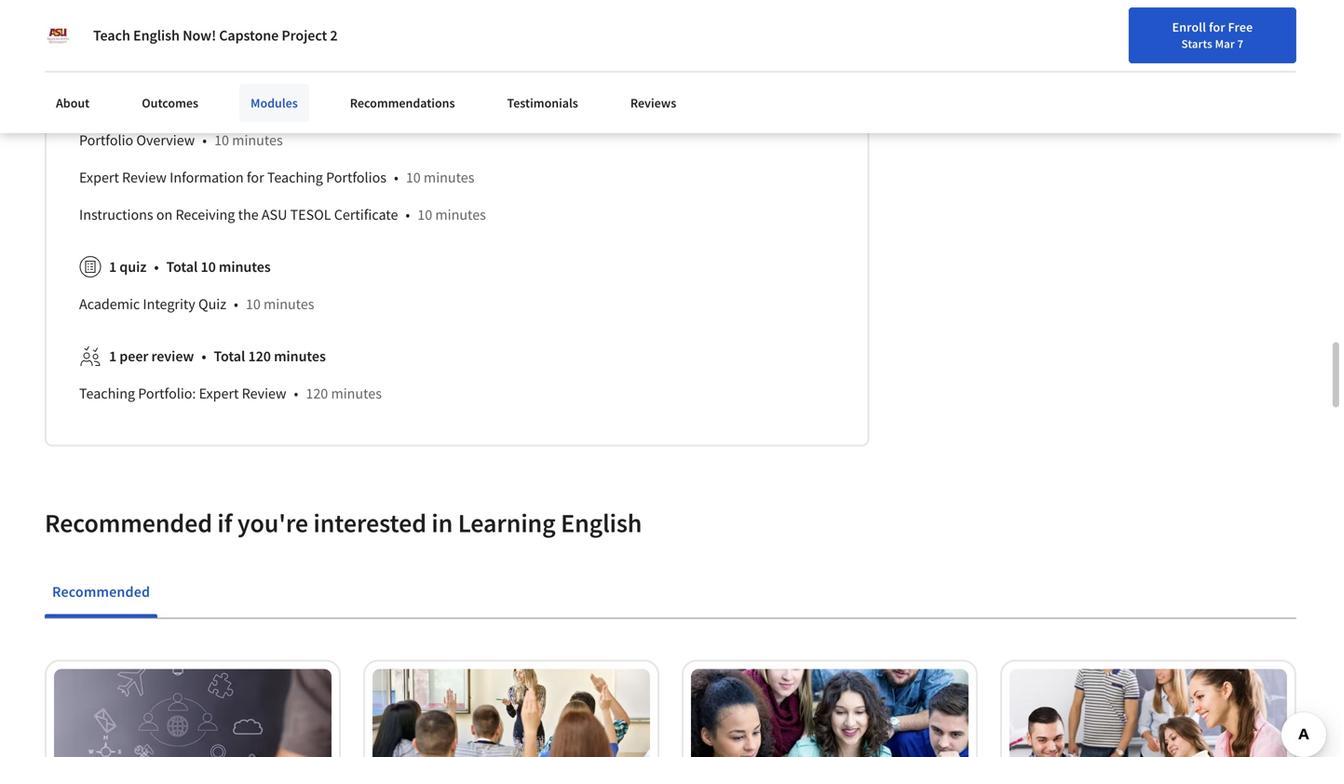 Task type: vqa. For each thing, say whether or not it's contained in the screenshot.
Infrastructure
no



Task type: describe. For each thing, give the bounding box(es) containing it.
enroll
[[1172, 19, 1206, 35]]

0 horizontal spatial english
[[133, 26, 180, 45]]

organizing,
[[147, 56, 218, 75]]

0 horizontal spatial expert
[[79, 168, 119, 186]]

recommended button
[[45, 569, 158, 614]]

academic
[[79, 295, 140, 313]]

outcomes link
[[131, 84, 210, 122]]

about link
[[45, 84, 101, 122]]

include
[[275, 19, 321, 37]]

expert review information for teaching portfolios • 10 minutes
[[79, 168, 474, 186]]

receiving
[[175, 205, 235, 224]]

modules
[[251, 95, 298, 111]]

testimonials link
[[496, 84, 589, 122]]

your inside find your new career link
[[1101, 21, 1125, 38]]

interested
[[313, 506, 426, 539]]

portfolio overview • 10 minutes
[[79, 131, 283, 149]]

instructions on receiving the asu tesol certificate • 10 minutes
[[79, 205, 486, 224]]

• total 120 minutes
[[201, 347, 326, 365]]

1 peer review
[[109, 347, 194, 365]]

what
[[224, 19, 256, 37]]

10 down recommendations
[[406, 168, 421, 186]]

now!
[[183, 26, 216, 45]]

1 for 1 peer review
[[109, 347, 117, 365]]

and
[[276, 56, 300, 75]]

1 horizontal spatial in
[[432, 506, 453, 539]]

project
[[282, 26, 327, 45]]

teaching portfolio: expert review • 120 minutes
[[79, 384, 382, 403]]

mar
[[1215, 36, 1235, 51]]

portfolio:
[[138, 384, 196, 403]]

your inside hide info about module content region
[[371, 56, 399, 75]]

reading 2: overview of what to include in your teaching portfolio
[[79, 19, 483, 37]]

recommended for recommended
[[52, 582, 150, 601]]

teaching up instructions on receiving the asu tesol certificate • 10 minutes
[[267, 168, 323, 186]]

free for enroll for free starts mar 7
[[1228, 19, 1253, 35]]

1 vertical spatial overview
[[136, 131, 195, 149]]

10 down the professional
[[425, 93, 440, 112]]

for for join
[[1286, 24, 1303, 41]]

for inside hide info about module content region
[[247, 168, 264, 186]]

7
[[1237, 36, 1244, 51]]

join for free
[[1259, 24, 1331, 41]]

career
[[1155, 21, 1191, 38]]

about
[[56, 95, 90, 111]]

teaching up reading 3: organizing, naming, and uploading your professional teaching portfolio • 10 minutes
[[370, 19, 426, 37]]

reviews
[[630, 95, 676, 111]]

reading for reading 3: organizing, naming, and uploading your professional teaching portfolio • 10 minutes
[[79, 56, 130, 75]]

10 right certificate
[[417, 205, 432, 224]]

0 vertical spatial portfolios
[[256, 93, 316, 112]]

reading 3: organizing, naming, and uploading your professional teaching portfolio • 10 minutes
[[79, 56, 683, 75]]

join
[[1259, 24, 1283, 41]]

1 vertical spatial review
[[242, 384, 286, 403]]

2
[[330, 26, 338, 45]]

1 vertical spatial expert
[[199, 384, 239, 403]]

of
[[208, 19, 221, 37]]

join for free link
[[1254, 14, 1335, 50]]

10 up quiz
[[201, 257, 216, 276]]

review
[[151, 347, 194, 365]]

reviews link
[[619, 84, 688, 122]]

• total 10 minutes
[[154, 257, 271, 276]]

0 horizontal spatial 120
[[248, 347, 271, 365]]

you're
[[237, 506, 308, 539]]

10 up information
[[214, 131, 229, 149]]

reading 4: sample teaching portfolios from learners • 10 minutes
[[79, 93, 494, 112]]

peer
[[119, 347, 148, 365]]

naming,
[[221, 56, 273, 75]]

in
[[1232, 21, 1242, 38]]

teaching up the testimonials link
[[482, 56, 538, 75]]

0 vertical spatial portfolio
[[429, 19, 483, 37]]

10 up reviews link
[[614, 56, 629, 75]]



Task type: locate. For each thing, give the bounding box(es) containing it.
free up 7
[[1228, 19, 1253, 35]]

review up on
[[122, 168, 167, 186]]

portfolio up "testimonials"
[[541, 56, 595, 75]]

1 left quiz
[[109, 257, 117, 276]]

reading left 4:
[[79, 93, 130, 112]]

arizona state university image
[[45, 22, 71, 48]]

reading for reading 2: overview of what to include in your teaching portfolio
[[79, 19, 130, 37]]

overview down outcomes 'link'
[[136, 131, 195, 149]]

asu
[[262, 205, 287, 224]]

0 horizontal spatial total
[[166, 257, 198, 276]]

0 horizontal spatial for
[[247, 168, 264, 186]]

teach
[[93, 26, 130, 45]]

portfolios down and
[[256, 93, 316, 112]]

your
[[1101, 21, 1125, 38], [371, 56, 399, 75]]

0 horizontal spatial free
[[1228, 19, 1253, 35]]

0 vertical spatial review
[[122, 168, 167, 186]]

english
[[133, 26, 180, 45], [561, 506, 642, 539]]

professional
[[402, 56, 479, 75]]

1 horizontal spatial portfolios
[[326, 168, 386, 186]]

1 horizontal spatial portfolio
[[429, 19, 483, 37]]

2 1 from the top
[[109, 347, 117, 365]]

expert up the instructions at the top of the page
[[79, 168, 119, 186]]

if
[[217, 506, 232, 539]]

expert
[[79, 168, 119, 186], [199, 384, 239, 403]]

teaching down naming,
[[197, 93, 253, 112]]

reading down teach
[[79, 56, 130, 75]]

in left your
[[324, 19, 336, 37]]

1 horizontal spatial total
[[214, 347, 245, 365]]

2 horizontal spatial for
[[1286, 24, 1303, 41]]

1 vertical spatial your
[[371, 56, 399, 75]]

expert right portfolio:
[[199, 384, 239, 403]]

0 vertical spatial english
[[133, 26, 180, 45]]

2 reading from the top
[[79, 56, 130, 75]]

enroll for free starts mar 7
[[1172, 19, 1253, 51]]

instructions
[[79, 205, 153, 224]]

starts
[[1182, 36, 1212, 51]]

your
[[339, 19, 367, 37]]

1 quiz
[[109, 257, 147, 276]]

in inside region
[[324, 19, 336, 37]]

minutes
[[632, 56, 683, 75], [443, 93, 494, 112], [232, 131, 283, 149], [424, 168, 474, 186], [435, 205, 486, 224], [219, 257, 271, 276], [264, 295, 314, 313], [274, 347, 326, 365], [331, 384, 382, 403]]

find
[[1074, 21, 1098, 38]]

3 reading from the top
[[79, 93, 130, 112]]

quiz
[[198, 295, 226, 313]]

find your new career link
[[1065, 19, 1200, 42]]

2 horizontal spatial portfolio
[[541, 56, 595, 75]]

1 left peer
[[109, 347, 117, 365]]

sample
[[147, 93, 194, 112]]

review
[[122, 168, 167, 186], [242, 384, 286, 403]]

modules link
[[239, 84, 309, 122]]

portfolio up the professional
[[429, 19, 483, 37]]

total for total 120 minutes
[[214, 347, 245, 365]]

for
[[1209, 19, 1225, 35], [1286, 24, 1303, 41], [247, 168, 264, 186]]

outcomes
[[142, 95, 198, 111]]

None search field
[[266, 12, 573, 49]]

recommended inside button
[[52, 582, 150, 601]]

1 vertical spatial 1
[[109, 347, 117, 365]]

uploading
[[303, 56, 368, 75]]

3:
[[133, 56, 144, 75]]

1 vertical spatial total
[[214, 347, 245, 365]]

teaching
[[370, 19, 426, 37], [482, 56, 538, 75], [197, 93, 253, 112], [267, 168, 323, 186], [79, 384, 135, 403]]

1 horizontal spatial free
[[1305, 24, 1331, 41]]

1 horizontal spatial your
[[1101, 21, 1125, 38]]

0 vertical spatial reading
[[79, 19, 130, 37]]

0 vertical spatial in
[[324, 19, 336, 37]]

recommended for recommended if you're interested in learning english
[[45, 506, 212, 539]]

learning
[[458, 506, 556, 539]]

hide info about module content region
[[79, 0, 835, 419]]

teach english now! capstone project 2
[[93, 26, 338, 45]]

0 vertical spatial 1
[[109, 257, 117, 276]]

1 vertical spatial 120
[[306, 384, 328, 403]]

2:
[[133, 19, 144, 37]]

1 vertical spatial reading
[[79, 56, 130, 75]]

portfolio down 4:
[[79, 131, 133, 149]]

log in link
[[1200, 19, 1252, 41]]

for up the "mar"
[[1209, 19, 1225, 35]]

integrity
[[143, 295, 195, 313]]

•
[[602, 56, 607, 75], [413, 93, 418, 112], [202, 131, 207, 149], [394, 168, 398, 186], [406, 205, 410, 224], [154, 257, 159, 276], [234, 295, 238, 313], [201, 347, 206, 365], [294, 384, 298, 403]]

recommended
[[45, 506, 212, 539], [52, 582, 150, 601]]

reading left 2:
[[79, 19, 130, 37]]

0 horizontal spatial portfolios
[[256, 93, 316, 112]]

recommendations
[[350, 95, 455, 111]]

in left learning
[[432, 506, 453, 539]]

1 horizontal spatial 120
[[306, 384, 328, 403]]

in
[[324, 19, 336, 37], [432, 506, 453, 539]]

tesol
[[290, 205, 331, 224]]

to
[[259, 19, 272, 37]]

reading for reading 4: sample teaching portfolios from learners • 10 minutes
[[79, 93, 130, 112]]

review down • total 120 minutes
[[242, 384, 286, 403]]

portfolios
[[256, 93, 316, 112], [326, 168, 386, 186]]

portfolio
[[429, 19, 483, 37], [541, 56, 595, 75], [79, 131, 133, 149]]

0 vertical spatial 120
[[248, 347, 271, 365]]

on
[[156, 205, 173, 224]]

total up teaching portfolio: expert review • 120 minutes
[[214, 347, 245, 365]]

for inside the join for free link
[[1286, 24, 1303, 41]]

1 horizontal spatial for
[[1209, 19, 1225, 35]]

recommendations link
[[339, 84, 466, 122]]

120
[[248, 347, 271, 365], [306, 384, 328, 403]]

4:
[[133, 93, 144, 112]]

120 down • total 120 minutes
[[306, 384, 328, 403]]

1 vertical spatial in
[[432, 506, 453, 539]]

log
[[1209, 21, 1229, 38]]

for up the the
[[247, 168, 264, 186]]

1 vertical spatial portfolio
[[541, 56, 595, 75]]

1 horizontal spatial expert
[[199, 384, 239, 403]]

overview
[[147, 19, 205, 37], [136, 131, 195, 149]]

10 right quiz
[[246, 295, 261, 313]]

certificate
[[334, 205, 398, 224]]

0 horizontal spatial portfolio
[[79, 131, 133, 149]]

0 horizontal spatial your
[[371, 56, 399, 75]]

testimonials
[[507, 95, 578, 111]]

for for enroll
[[1209, 19, 1225, 35]]

total
[[166, 257, 198, 276], [214, 347, 245, 365]]

0 vertical spatial overview
[[147, 19, 205, 37]]

1 horizontal spatial english
[[561, 506, 642, 539]]

2 vertical spatial portfolio
[[79, 131, 133, 149]]

quiz
[[119, 257, 147, 276]]

recommended if you're interested in learning english
[[45, 506, 642, 539]]

0 horizontal spatial review
[[122, 168, 167, 186]]

10
[[614, 56, 629, 75], [425, 93, 440, 112], [214, 131, 229, 149], [406, 168, 421, 186], [417, 205, 432, 224], [201, 257, 216, 276], [246, 295, 261, 313]]

1 horizontal spatial review
[[242, 384, 286, 403]]

free inside enroll for free starts mar 7
[[1228, 19, 1253, 35]]

your right find
[[1101, 21, 1125, 38]]

1 1 from the top
[[109, 257, 117, 276]]

the
[[238, 205, 259, 224]]

0 vertical spatial total
[[166, 257, 198, 276]]

log in
[[1209, 21, 1242, 38]]

your up learners
[[371, 56, 399, 75]]

for inside enroll for free starts mar 7
[[1209, 19, 1225, 35]]

coursera image
[[22, 15, 141, 45]]

1 vertical spatial recommended
[[52, 582, 150, 601]]

free for join for free
[[1305, 24, 1331, 41]]

total for total 10 minutes
[[166, 257, 198, 276]]

new
[[1128, 21, 1152, 38]]

overview up organizing,
[[147, 19, 205, 37]]

total up integrity
[[166, 257, 198, 276]]

0 vertical spatial your
[[1101, 21, 1125, 38]]

1 vertical spatial portfolios
[[326, 168, 386, 186]]

0 horizontal spatial in
[[324, 19, 336, 37]]

academic integrity quiz • 10 minutes
[[79, 295, 314, 313]]

free
[[1228, 19, 1253, 35], [1305, 24, 1331, 41]]

portfolios up certificate
[[326, 168, 386, 186]]

free right join
[[1305, 24, 1331, 41]]

1 reading from the top
[[79, 19, 130, 37]]

2 vertical spatial reading
[[79, 93, 130, 112]]

learners
[[352, 93, 406, 112]]

1
[[109, 257, 117, 276], [109, 347, 117, 365]]

reading
[[79, 19, 130, 37], [79, 56, 130, 75], [79, 93, 130, 112]]

information
[[170, 168, 244, 186]]

1 vertical spatial english
[[561, 506, 642, 539]]

0 vertical spatial expert
[[79, 168, 119, 186]]

for right join
[[1286, 24, 1303, 41]]

teaching down peer
[[79, 384, 135, 403]]

from
[[319, 93, 349, 112]]

1 for 1 quiz
[[109, 257, 117, 276]]

find your new career
[[1074, 21, 1191, 38]]

120 up teaching portfolio: expert review • 120 minutes
[[248, 347, 271, 365]]

capstone
[[219, 26, 279, 45]]

0 vertical spatial recommended
[[45, 506, 212, 539]]



